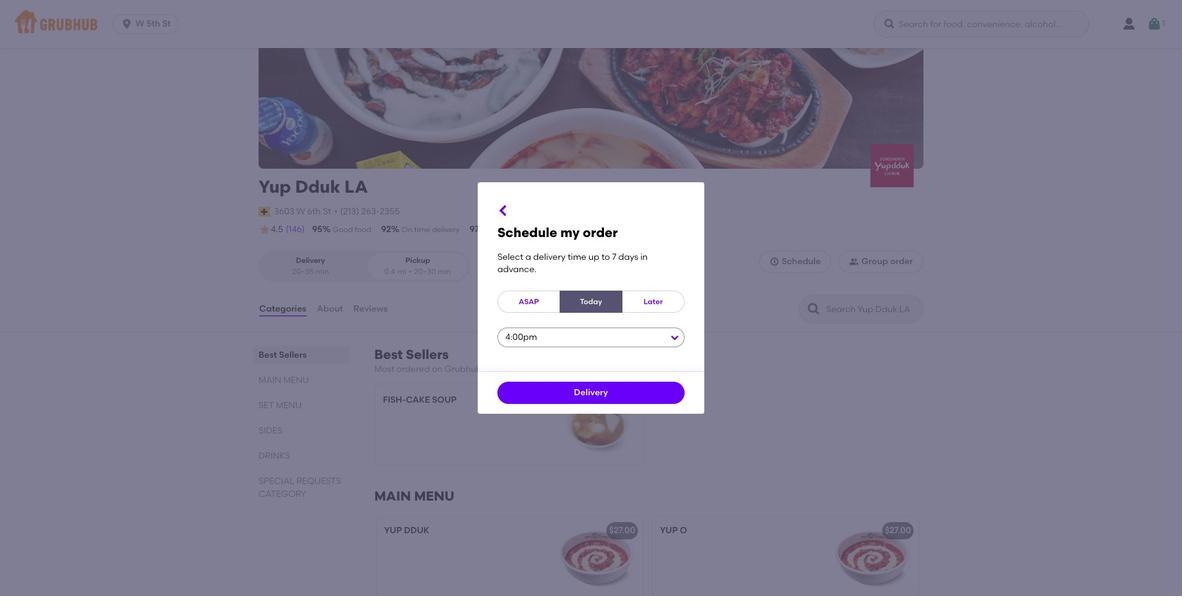 Task type: locate. For each thing, give the bounding box(es) containing it.
group
[[862, 256, 888, 267]]

1 vertical spatial main menu
[[374, 488, 454, 504]]

best sellers most ordered on grubhub
[[374, 347, 482, 374]]

0 horizontal spatial delivery
[[296, 256, 325, 265]]

in
[[640, 252, 648, 262]]

up
[[589, 252, 599, 262]]

5th
[[146, 18, 160, 29]]

4.5
[[271, 224, 283, 235]]

st
[[162, 18, 171, 29], [323, 206, 331, 217]]

$13.00
[[610, 392, 637, 403]]

sellers up on
[[406, 347, 449, 362]]

menu down best sellers
[[283, 375, 309, 385]]

best down categories button
[[259, 350, 277, 360]]

0 vertical spatial delivery
[[432, 225, 460, 234]]

0 horizontal spatial •
[[334, 206, 338, 217]]

3603 w 6th st
[[274, 206, 331, 217]]

sides
[[259, 426, 283, 436]]

share icon image
[[895, 28, 910, 43]]

most
[[374, 364, 394, 374]]

• left (213)
[[334, 206, 338, 217]]

menu up the dduk
[[414, 488, 454, 504]]

order inside button
[[890, 256, 913, 267]]

1 $27.00 from the left
[[609, 525, 635, 536]]

advance.
[[498, 264, 537, 275]]

0 vertical spatial schedule
[[498, 225, 557, 240]]

st right "5th"
[[162, 18, 171, 29]]

sellers down categories button
[[279, 350, 307, 360]]

1 vertical spatial •
[[409, 267, 412, 276]]

yup left o
[[660, 525, 678, 536]]

about button
[[316, 287, 344, 331]]

1 vertical spatial main
[[374, 488, 411, 504]]

delivery inside the select a delivery time up to 7 days in advance.
[[533, 252, 566, 262]]

mi
[[398, 267, 406, 276]]

1 horizontal spatial w
[[297, 206, 305, 217]]

delivery left "97"
[[432, 225, 460, 234]]

yup for yup dduk
[[384, 525, 402, 536]]

group order
[[862, 256, 913, 267]]

option group
[[259, 251, 470, 282]]

schedule inside "button"
[[782, 256, 821, 267]]

0 horizontal spatial w
[[136, 18, 144, 29]]

0 horizontal spatial min
[[316, 267, 329, 276]]

ordered
[[397, 364, 430, 374]]

$27.00
[[609, 525, 635, 536], [885, 525, 911, 536]]

search icon image
[[807, 302, 821, 317]]

1 horizontal spatial main
[[374, 488, 411, 504]]

1 horizontal spatial time
[[568, 252, 586, 262]]

cake
[[406, 395, 430, 405]]

w
[[136, 18, 144, 29], [297, 206, 305, 217]]

yup dduk image
[[550, 517, 643, 596]]

time inside the select a delivery time up to 7 days in advance.
[[568, 252, 586, 262]]

delivery right a at the left top of page
[[533, 252, 566, 262]]

yup
[[259, 176, 291, 197]]

save this restaurant image
[[868, 28, 883, 43]]

0 horizontal spatial yup
[[384, 525, 402, 536]]

sellers inside best sellers most ordered on grubhub
[[406, 347, 449, 362]]

1 horizontal spatial •
[[409, 267, 412, 276]]

delivery inside button
[[574, 387, 608, 398]]

yup
[[384, 525, 402, 536], [660, 525, 678, 536]]

a
[[526, 252, 531, 262]]

best up "most"
[[374, 347, 403, 362]]

set
[[259, 400, 274, 411]]

2355
[[380, 206, 400, 217]]

20–35
[[292, 267, 314, 276]]

0 vertical spatial time
[[414, 225, 430, 234]]

1 horizontal spatial schedule
[[782, 256, 821, 267]]

(213) 263-2355 button
[[340, 205, 400, 218]]

category
[[259, 489, 306, 499]]

schedule right svg icon
[[782, 256, 821, 267]]

delivery for 92
[[432, 225, 460, 234]]

min
[[316, 267, 329, 276], [438, 267, 451, 276]]

0 vertical spatial w
[[136, 18, 144, 29]]

menu
[[283, 375, 309, 385], [276, 400, 302, 411], [414, 488, 454, 504]]

schedule
[[498, 225, 557, 240], [782, 256, 821, 267]]

$27.00 for yup o
[[885, 525, 911, 536]]

0 vertical spatial delivery
[[296, 256, 325, 265]]

0 horizontal spatial st
[[162, 18, 171, 29]]

(146)
[[286, 224, 305, 235]]

min right '20–30' on the left top
[[438, 267, 451, 276]]

1 vertical spatial delivery
[[574, 387, 608, 398]]

2 horizontal spatial order
[[890, 256, 913, 267]]

svg image inside "w 5th st" button
[[121, 18, 133, 30]]

yup for yup o
[[660, 525, 678, 536]]

263-
[[361, 206, 380, 217]]

1 button
[[1147, 13, 1165, 35]]

time
[[414, 225, 430, 234], [568, 252, 586, 262]]

yup o
[[660, 525, 687, 536]]

1 vertical spatial st
[[323, 206, 331, 217]]

o
[[680, 525, 687, 536]]

2 yup from the left
[[660, 525, 678, 536]]

0 horizontal spatial schedule
[[498, 225, 557, 240]]

menu right set
[[276, 400, 302, 411]]

main up set
[[259, 375, 281, 385]]

(213)
[[340, 206, 359, 217]]

special requests category
[[259, 476, 341, 499]]

schedule up a at the left top of page
[[498, 225, 557, 240]]

0.4
[[385, 267, 395, 276]]

delivery
[[296, 256, 325, 265], [574, 387, 608, 398]]

main
[[259, 375, 281, 385], [374, 488, 411, 504]]

1 vertical spatial time
[[568, 252, 586, 262]]

95
[[312, 224, 322, 235]]

min right 20–35
[[316, 267, 329, 276]]

1 vertical spatial delivery
[[533, 252, 566, 262]]

1
[[1162, 18, 1165, 29]]

delivery inside delivery 20–35 min
[[296, 256, 325, 265]]

0 horizontal spatial delivery
[[432, 225, 460, 234]]

food
[[355, 225, 371, 234]]

delivery left $13.00
[[574, 387, 608, 398]]

1 horizontal spatial $27.00
[[885, 525, 911, 536]]

1 horizontal spatial min
[[438, 267, 451, 276]]

delivery 20–35 min
[[292, 256, 329, 276]]

yup left the dduk
[[384, 525, 402, 536]]

0 horizontal spatial sellers
[[279, 350, 307, 360]]

w inside button
[[297, 206, 305, 217]]

subscription pass image
[[259, 207, 271, 217]]

main menu up the dduk
[[374, 488, 454, 504]]

0 horizontal spatial main menu
[[259, 375, 309, 385]]

time left up
[[568, 252, 586, 262]]

2 $27.00 from the left
[[885, 525, 911, 536]]

order right correct
[[519, 225, 538, 234]]

best
[[374, 347, 403, 362], [259, 350, 277, 360]]

1 vertical spatial schedule
[[782, 256, 821, 267]]

best for best sellers most ordered on grubhub
[[374, 347, 403, 362]]

main menu down best sellers
[[259, 375, 309, 385]]

sellers
[[406, 347, 449, 362], [279, 350, 307, 360]]

option group containing delivery 20–35 min
[[259, 251, 470, 282]]

st right the 6th
[[323, 206, 331, 217]]

1 vertical spatial w
[[297, 206, 305, 217]]

0 horizontal spatial $27.00
[[609, 525, 635, 536]]

0 horizontal spatial order
[[519, 225, 538, 234]]

order right group
[[890, 256, 913, 267]]

to
[[601, 252, 610, 262]]

svg image
[[1147, 17, 1162, 31], [121, 18, 133, 30], [883, 18, 896, 30], [496, 203, 511, 218]]

about
[[317, 303, 343, 314]]

w left the 6th
[[297, 206, 305, 217]]

schedule for schedule
[[782, 256, 821, 267]]

1 horizontal spatial best
[[374, 347, 403, 362]]

1 horizontal spatial delivery
[[533, 252, 566, 262]]

1 horizontal spatial delivery
[[574, 387, 608, 398]]

schedule for schedule my order
[[498, 225, 557, 240]]

set menu
[[259, 400, 302, 411]]

days
[[619, 252, 638, 262]]

6th
[[307, 206, 321, 217]]

today button
[[560, 291, 623, 313]]

correct order
[[490, 225, 538, 234]]

w left "5th"
[[136, 18, 144, 29]]

• right mi
[[409, 267, 412, 276]]

yup dduk
[[384, 525, 429, 536]]

0 vertical spatial st
[[162, 18, 171, 29]]

1 horizontal spatial yup
[[660, 525, 678, 536]]

•
[[334, 206, 338, 217], [409, 267, 412, 276]]

best inside best sellers most ordered on grubhub
[[374, 347, 403, 362]]

main up yup dduk
[[374, 488, 411, 504]]

categories
[[259, 303, 306, 314]]

0 horizontal spatial main
[[259, 375, 281, 385]]

min inside pickup 0.4 mi • 20–30 min
[[438, 267, 451, 276]]

main menu
[[259, 375, 309, 385], [374, 488, 454, 504]]

order
[[583, 225, 618, 240], [519, 225, 538, 234], [890, 256, 913, 267]]

1 horizontal spatial st
[[323, 206, 331, 217]]

0 vertical spatial main menu
[[259, 375, 309, 385]]

good
[[333, 225, 353, 234]]

time right on at the left of the page
[[414, 225, 430, 234]]

1 min from the left
[[316, 267, 329, 276]]

0 horizontal spatial best
[[259, 350, 277, 360]]

2 min from the left
[[438, 267, 451, 276]]

92
[[381, 224, 391, 235]]

delivery for delivery
[[574, 387, 608, 398]]

delivery up 20–35
[[296, 256, 325, 265]]

1 yup from the left
[[384, 525, 402, 536]]

group order button
[[839, 251, 924, 273]]

star icon image
[[259, 224, 271, 236]]

1 horizontal spatial sellers
[[406, 347, 449, 362]]

order up the to
[[583, 225, 618, 240]]

0 vertical spatial •
[[334, 206, 338, 217]]

w 5th st
[[136, 18, 171, 29]]



Task type: describe. For each thing, give the bounding box(es) containing it.
save this restaurant button
[[864, 25, 887, 47]]

on
[[432, 364, 443, 374]]

1 vertical spatial menu
[[276, 400, 302, 411]]

min inside delivery 20–35 min
[[316, 267, 329, 276]]

Search Yup Dduk LA search field
[[825, 304, 919, 315]]

select a delivery time up to 7 days in advance.
[[498, 252, 648, 275]]

sellers for best sellers most ordered on grubhub
[[406, 347, 449, 362]]

schedule button
[[759, 251, 831, 273]]

0 vertical spatial main
[[259, 375, 281, 385]]

dduk
[[404, 525, 429, 536]]

sellers for best sellers
[[279, 350, 307, 360]]

w 5th st button
[[113, 14, 184, 34]]

1 horizontal spatial main menu
[[374, 488, 454, 504]]

reviews button
[[353, 287, 388, 331]]

3603 w 6th st button
[[274, 205, 332, 219]]

people icon image
[[849, 257, 859, 267]]

delivery button
[[498, 382, 685, 404]]

$27.00 for yup dduk
[[609, 525, 635, 536]]

st inside button
[[323, 206, 331, 217]]

w inside button
[[136, 18, 144, 29]]

asap
[[519, 297, 539, 306]]

2 vertical spatial menu
[[414, 488, 454, 504]]

best sellers
[[259, 350, 307, 360]]

delivery for schedule my order
[[533, 252, 566, 262]]

st inside button
[[162, 18, 171, 29]]

on time delivery
[[402, 225, 460, 234]]

7
[[612, 252, 616, 262]]

select
[[498, 252, 523, 262]]

categories button
[[259, 287, 307, 331]]

main navigation navigation
[[0, 0, 1182, 48]]

svg image
[[769, 257, 779, 267]]

correct
[[490, 225, 517, 234]]

1 horizontal spatial order
[[583, 225, 618, 240]]

soup
[[432, 395, 457, 405]]

yup dduk la logo image
[[871, 144, 914, 187]]

best for best sellers
[[259, 350, 277, 360]]

order for correct order
[[519, 225, 538, 234]]

on
[[402, 225, 412, 234]]

special
[[259, 476, 294, 486]]

yup o image
[[826, 517, 919, 596]]

97
[[470, 224, 479, 235]]

delivery for delivery 20–35 min
[[296, 256, 325, 265]]

drinks
[[259, 451, 290, 461]]

dduk
[[295, 176, 340, 197]]

schedule my order
[[498, 225, 618, 240]]

asap button
[[498, 291, 560, 313]]

later
[[644, 297, 663, 306]]

0 horizontal spatial time
[[414, 225, 430, 234]]

3603
[[274, 206, 294, 217]]

• inside pickup 0.4 mi • 20–30 min
[[409, 267, 412, 276]]

0 vertical spatial menu
[[283, 375, 309, 385]]

grubhub
[[445, 364, 482, 374]]

fish-cake soup
[[383, 395, 457, 405]]

requests
[[296, 476, 341, 486]]

pickup
[[405, 256, 430, 265]]

yup dduk la
[[259, 176, 368, 197]]

good food
[[333, 225, 371, 234]]

fish-
[[383, 395, 406, 405]]

order for group order
[[890, 256, 913, 267]]

pickup 0.4 mi • 20–30 min
[[385, 256, 451, 276]]

fish-cake soup image
[[552, 384, 644, 464]]

my
[[560, 225, 580, 240]]

today
[[580, 297, 602, 306]]

svg image inside 1 button
[[1147, 17, 1162, 31]]

la
[[345, 176, 368, 197]]

20–30
[[414, 267, 436, 276]]

• (213) 263-2355
[[334, 206, 400, 217]]

reviews
[[353, 303, 388, 314]]

later button
[[622, 291, 685, 313]]



Task type: vqa. For each thing, say whether or not it's contained in the screenshot.
30–40 min 2.16 mi
no



